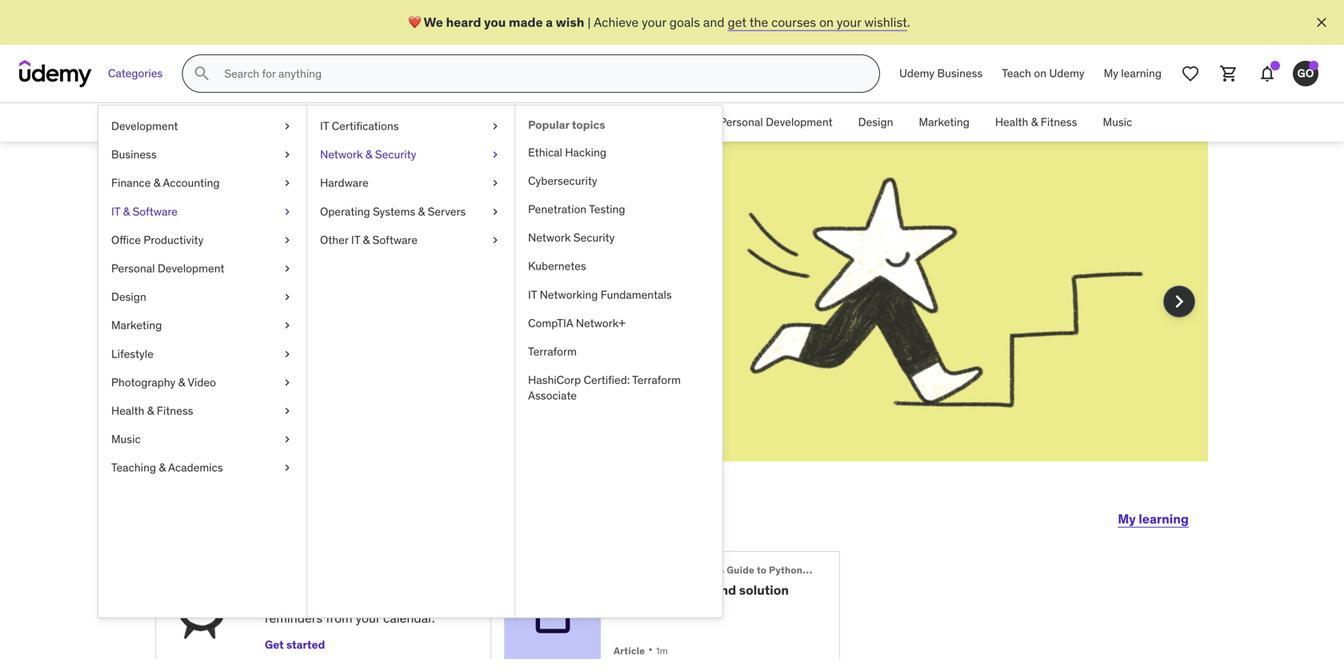 Task type: vqa. For each thing, say whether or not it's contained in the screenshot.
xsmall icon for Health & Fitness
yes



Task type: describe. For each thing, give the bounding box(es) containing it.
gary
[[409, 499, 473, 533]]

topics
[[572, 118, 605, 132]]

comptia network+
[[528, 316, 626, 330]]

learning for the top my learning link
[[1121, 66, 1162, 81]]

time
[[325, 568, 353, 584]]

up.
[[389, 592, 407, 609]]

learn
[[371, 568, 402, 584]]

it networking fundamentals link
[[515, 281, 723, 309]]

it certifications
[[320, 119, 399, 133]]

udemy inside the teach on udemy link
[[1049, 66, 1085, 81]]

lifestyle
[[111, 347, 154, 361]]

helps
[[266, 299, 297, 315]]

photography
[[111, 375, 176, 390]]

guide
[[727, 564, 755, 577]]

closer
[[213, 251, 310, 293]]

udemy image
[[19, 60, 92, 87]]

xsmall image for hardware
[[489, 175, 502, 191]]

xsmall image for office productivity
[[281, 232, 294, 248]]

xsmall image for it & software
[[281, 204, 294, 220]]

python
[[769, 564, 803, 577]]

accounting for lifestyle
[[163, 176, 220, 190]]

& for health & fitness's it & software link
[[521, 115, 528, 129]]

let's start learning, gary
[[155, 499, 473, 533]]

and for every day a little closer
[[213, 317, 234, 333]]

other
[[320, 233, 349, 247]]

the
[[614, 564, 631, 577]]

the ultimate beginners guide to python programming 11. homework and solution
[[614, 564, 870, 598]]

teach
[[1002, 66, 1031, 81]]

office productivity link for health & fitness
[[589, 103, 707, 142]]

learning for the bottommost my learning link
[[1139, 511, 1189, 527]]

and for ❤️   we heard you made a wish
[[703, 14, 725, 30]]

personal for lifestyle
[[111, 261, 155, 276]]

let's
[[155, 499, 216, 533]]

xsmall image for it certifications
[[489, 118, 502, 134]]

network+
[[576, 316, 626, 330]]

productivity for health & fitness
[[634, 115, 694, 129]]

teach on udemy link
[[992, 54, 1094, 93]]

& for rightmost health & fitness link
[[1031, 115, 1038, 129]]

personal for health & fitness
[[719, 115, 763, 129]]

fundamentals
[[601, 287, 672, 302]]

my learning for the top my learning link
[[1104, 66, 1162, 81]]

photography & video link
[[98, 368, 306, 397]]

xsmall image for photography & video
[[281, 375, 294, 390]]

categories button
[[98, 54, 172, 93]]

xsmall image for personal development
[[281, 261, 294, 277]]

office for lifestyle
[[111, 233, 141, 247]]

network security link
[[515, 224, 723, 252]]

network & security
[[320, 147, 416, 162]]

2 horizontal spatial business
[[937, 66, 983, 81]]

xsmall image for music
[[281, 432, 294, 447]]

cybersecurity link
[[515, 167, 723, 195]]

learning,
[[288, 499, 404, 533]]

❤️   we heard you made a wish | achieve your goals and get the courses on your wishlist .
[[408, 14, 910, 30]]

health & fitness for rightmost health & fitness link
[[995, 115, 1077, 129]]

schedule time to learn a little each day adds up. get reminders from your calendar.
[[265, 568, 435, 627]]

operating systems & servers link
[[307, 197, 514, 226]]

associate
[[528, 389, 577, 403]]

personal development link for health & fitness
[[707, 103, 845, 142]]

the for ❤️   we heard you made a wish
[[750, 14, 768, 30]]

0 vertical spatial on
[[819, 14, 834, 30]]

you have alerts image
[[1309, 61, 1319, 70]]

network & security element
[[514, 106, 723, 618]]

business for lifestyle
[[111, 147, 157, 162]]

health & fitness for bottom health & fitness link
[[111, 404, 193, 418]]

categories
[[108, 66, 163, 81]]

next image
[[1167, 289, 1192, 314]]

finance & accounting link for lifestyle
[[98, 169, 306, 197]]

goals.
[[386, 299, 420, 315]]

penetration testing link
[[515, 195, 723, 224]]

hashicorp certified: terraform associate
[[528, 373, 681, 403]]

1 horizontal spatial you
[[484, 14, 506, 30]]

every day a little closer learning helps you reach your goals. and reap the rewards.
[[213, 211, 481, 333]]

design for health & fitness
[[858, 115, 893, 129]]

hardware
[[320, 176, 369, 190]]

lifestyle link
[[98, 340, 306, 368]]

xsmall image for operating systems & servers
[[489, 204, 502, 220]]

it & software for health & fitness
[[509, 115, 576, 129]]

business link for health & fitness
[[292, 103, 363, 142]]

terraform inside hashicorp certified: terraform associate
[[632, 373, 681, 387]]

beginners
[[676, 564, 725, 577]]

& for finance & accounting link for health & fitness
[[418, 115, 425, 129]]

penetration
[[528, 202, 587, 216]]

popular
[[528, 118, 569, 132]]

|
[[588, 14, 591, 30]]

it certifications link
[[307, 112, 514, 141]]

get inside button
[[265, 638, 284, 652]]

development for health & fitness
[[766, 115, 833, 129]]

get the courses on your wishlist link
[[728, 14, 907, 30]]

finance & accounting for lifestyle
[[111, 176, 220, 190]]

1 vertical spatial my learning link
[[1118, 500, 1189, 539]]

calendar.
[[383, 610, 435, 627]]

1 unread notification image
[[1271, 61, 1280, 70]]

finance & accounting for health & fitness
[[375, 115, 484, 129]]

xsmall image for marketing
[[281, 318, 294, 333]]

development link
[[98, 112, 306, 141]]

get
[[728, 14, 747, 30]]

1 vertical spatial security
[[574, 231, 615, 245]]

& for finance & accounting link for lifestyle
[[153, 176, 160, 190]]

xsmall image for design
[[281, 289, 294, 305]]

article
[[614, 645, 645, 657]]

1 vertical spatial health & fitness link
[[98, 397, 306, 425]]

0 horizontal spatial terraform
[[528, 344, 577, 359]]

software for lifestyle
[[132, 204, 178, 219]]

marketing for lifestyle
[[111, 318, 162, 333]]

get started button
[[265, 634, 325, 657]]

your left wishlist
[[837, 14, 861, 30]]

0 horizontal spatial music link
[[98, 425, 306, 454]]

marketing for health & fitness
[[919, 115, 970, 129]]

the for every day a little closer
[[266, 317, 285, 333]]

little inside schedule time to learn a little each day adds up. get reminders from your calendar.
[[276, 592, 301, 609]]

networking
[[540, 287, 598, 302]]

operating
[[320, 204, 370, 219]]

& for teaching & academics link
[[159, 461, 166, 475]]

every
[[213, 211, 307, 253]]

❤️
[[408, 14, 421, 30]]

kubernetes
[[528, 259, 586, 273]]

servers
[[428, 204, 466, 219]]

certified:
[[584, 373, 630, 387]]

reach
[[324, 299, 356, 315]]

programming
[[805, 564, 870, 577]]

office productivity link for lifestyle
[[98, 226, 306, 254]]

my for the top my learning link
[[1104, 66, 1119, 81]]

& for photography & video link
[[178, 375, 185, 390]]

each
[[304, 592, 332, 609]]

testing
[[589, 202, 625, 216]]

courses
[[771, 14, 816, 30]]

it & software for lifestyle
[[111, 204, 178, 219]]

my learning for the bottommost my learning link
[[1118, 511, 1189, 527]]

xsmall image for business
[[281, 147, 294, 163]]

heard
[[446, 14, 481, 30]]

my for the bottommost my learning link
[[1118, 511, 1136, 527]]

systems
[[373, 204, 415, 219]]

udemy business link
[[890, 54, 992, 93]]

0 vertical spatial music link
[[1090, 103, 1145, 142]]

homework
[[632, 582, 711, 598]]

ultimate
[[633, 564, 674, 577]]

development inside "link"
[[111, 119, 178, 133]]

cybersecurity
[[528, 174, 597, 188]]

software for health & fitness
[[531, 115, 576, 129]]

day inside schedule time to learn a little each day adds up. get reminders from your calendar.
[[335, 592, 355, 609]]



Task type: locate. For each thing, give the bounding box(es) containing it.
2 udemy from the left
[[1049, 66, 1085, 81]]

wish
[[556, 14, 584, 30]]

design link for health & fitness
[[845, 103, 906, 142]]

achieve
[[594, 14, 639, 30]]

finance & accounting link for health & fitness
[[363, 103, 497, 142]]

& for it & software link corresponding to lifestyle
[[123, 204, 130, 219]]

business down development "link"
[[111, 147, 157, 162]]

finance & accounting link
[[363, 103, 497, 142], [98, 169, 306, 197]]

0 vertical spatial finance
[[375, 115, 415, 129]]

1 horizontal spatial health
[[995, 115, 1029, 129]]

1 vertical spatial learning
[[1139, 511, 1189, 527]]

2 vertical spatial business
[[111, 147, 157, 162]]

0 vertical spatial day
[[313, 211, 371, 253]]

0 horizontal spatial little
[[276, 592, 301, 609]]

personal
[[719, 115, 763, 129], [111, 261, 155, 276]]

started
[[286, 638, 325, 652]]

office productivity for lifestyle
[[111, 233, 204, 247]]

and inside the ultimate beginners guide to python programming 11. homework and solution
[[713, 582, 736, 598]]

hashicorp certified: terraform associate link
[[515, 366, 723, 410]]

wishlist image
[[1181, 64, 1200, 83]]

marketing link down udemy business link
[[906, 103, 982, 142]]

carousel element
[[136, 142, 1208, 500]]

get left started
[[265, 638, 284, 652]]

accounting down development "link"
[[163, 176, 220, 190]]

0 vertical spatial office productivity link
[[589, 103, 707, 142]]

health & fitness down photography
[[111, 404, 193, 418]]

little inside every day a little closer learning helps you reach your goals. and reap the rewards.
[[403, 211, 481, 253]]

1 horizontal spatial design link
[[845, 103, 906, 142]]

0 horizontal spatial productivity
[[144, 233, 204, 247]]

0 vertical spatial my learning link
[[1094, 54, 1171, 93]]

office productivity link up cybersecurity link
[[589, 103, 707, 142]]

1 vertical spatial health & fitness
[[111, 404, 193, 418]]

1 horizontal spatial network
[[528, 231, 571, 245]]

1 vertical spatial on
[[1034, 66, 1047, 81]]

xsmall image inside operating systems & servers link
[[489, 204, 502, 220]]

finance
[[375, 115, 415, 129], [111, 176, 151, 190]]

1 vertical spatial my
[[1118, 511, 1136, 527]]

fitness for bottom health & fitness link
[[157, 404, 193, 418]]

1 horizontal spatial a
[[546, 14, 553, 30]]

1 vertical spatial health
[[111, 404, 144, 418]]

xsmall image for finance & accounting
[[281, 175, 294, 191]]

xsmall image inside photography & video link
[[281, 375, 294, 390]]

design link
[[845, 103, 906, 142], [98, 283, 306, 311]]

0 vertical spatial design
[[858, 115, 893, 129]]

xsmall image left it certifications
[[281, 118, 294, 134]]

accounting for health & fitness
[[427, 115, 484, 129]]

udemy down .
[[899, 66, 935, 81]]

xsmall image for teaching & academics
[[281, 460, 294, 476]]

1 vertical spatial music link
[[98, 425, 306, 454]]

reminders
[[265, 610, 323, 627]]

office
[[601, 115, 631, 129], [111, 233, 141, 247]]

1 vertical spatial the
[[266, 317, 285, 333]]

from
[[326, 610, 353, 627]]

1 horizontal spatial personal development link
[[707, 103, 845, 142]]

teaching & academics link
[[98, 454, 306, 482]]

other it & software link
[[307, 226, 514, 254]]

health down photography
[[111, 404, 144, 418]]

your
[[642, 14, 666, 30], [837, 14, 861, 30], [359, 299, 383, 315], [356, 610, 380, 627]]

0 vertical spatial fitness
[[1041, 115, 1077, 129]]

xsmall image up let's start learning, gary
[[281, 460, 294, 476]]

hashicorp
[[528, 373, 581, 387]]

and down guide
[[713, 582, 736, 598]]

1 horizontal spatial to
[[757, 564, 767, 577]]

network up hardware
[[320, 147, 363, 162]]

music
[[1103, 115, 1132, 129], [111, 432, 141, 447]]

health for rightmost health & fitness link
[[995, 115, 1029, 129]]

finance for lifestyle
[[111, 176, 151, 190]]

office for health & fitness
[[601, 115, 631, 129]]

0 horizontal spatial it & software
[[111, 204, 178, 219]]

xsmall image down helps
[[281, 318, 294, 333]]

it & software link for lifestyle
[[98, 197, 306, 226]]

and down the learning in the top of the page
[[213, 317, 234, 333]]

it networking fundamentals
[[528, 287, 672, 302]]

0 horizontal spatial it & software link
[[98, 197, 306, 226]]

get
[[410, 592, 431, 609], [265, 638, 284, 652]]

0 horizontal spatial office productivity
[[111, 233, 204, 247]]

1 vertical spatial personal development
[[111, 261, 224, 276]]

notifications image
[[1258, 64, 1277, 83]]

to right time on the left bottom of the page
[[356, 568, 368, 584]]

finance & accounting link down development "link"
[[98, 169, 306, 197]]

xsmall image for development
[[281, 118, 294, 134]]

other it & software
[[320, 233, 418, 247]]

xsmall image
[[281, 147, 294, 163], [489, 147, 502, 163], [489, 175, 502, 191], [281, 232, 294, 248], [489, 232, 502, 248], [281, 261, 294, 277], [281, 289, 294, 305], [281, 346, 294, 362], [281, 375, 294, 390], [281, 403, 294, 419], [281, 432, 294, 447]]

business for health & fitness
[[304, 115, 350, 129]]

security down testing
[[574, 231, 615, 245]]

xsmall image inside health & fitness link
[[281, 403, 294, 419]]

ethical
[[528, 145, 562, 159]]

you up rewards. at the left of page
[[300, 299, 320, 315]]

0 horizontal spatial personal development link
[[98, 254, 306, 283]]

music link
[[1090, 103, 1145, 142], [98, 425, 306, 454]]

1 vertical spatial office productivity link
[[98, 226, 306, 254]]

0 horizontal spatial to
[[356, 568, 368, 584]]

1 vertical spatial office
[[111, 233, 141, 247]]

1 horizontal spatial music link
[[1090, 103, 1145, 142]]

1 horizontal spatial office productivity link
[[589, 103, 707, 142]]

0 horizontal spatial a
[[377, 211, 396, 253]]

0 vertical spatial health
[[995, 115, 1029, 129]]

terraform
[[528, 344, 577, 359], [632, 373, 681, 387]]

udemy business
[[899, 66, 983, 81]]

network up kubernetes
[[528, 231, 571, 245]]

hacking
[[565, 145, 607, 159]]

1 vertical spatial it & software link
[[98, 197, 306, 226]]

xsmall image right servers
[[489, 204, 502, 220]]

penetration testing
[[528, 202, 625, 216]]

finance & accounting
[[375, 115, 484, 129], [111, 176, 220, 190]]

1 horizontal spatial terraform
[[632, 373, 681, 387]]

0 vertical spatial marketing link
[[906, 103, 982, 142]]

finance & accounting down development "link"
[[111, 176, 220, 190]]

0 horizontal spatial health & fitness link
[[98, 397, 306, 425]]

0 vertical spatial finance & accounting
[[375, 115, 484, 129]]

xsmall image
[[281, 118, 294, 134], [489, 118, 502, 134], [281, 175, 294, 191], [281, 204, 294, 220], [489, 204, 502, 220], [281, 318, 294, 333], [281, 460, 294, 476]]

business link for lifestyle
[[98, 141, 306, 169]]

2 vertical spatial and
[[713, 582, 736, 598]]

0 horizontal spatial health
[[111, 404, 144, 418]]

0 horizontal spatial finance
[[111, 176, 151, 190]]

0 horizontal spatial music
[[111, 432, 141, 447]]

1 horizontal spatial security
[[574, 231, 615, 245]]

close image
[[1314, 14, 1330, 30]]

0 horizontal spatial design
[[111, 290, 146, 304]]

wishlist
[[865, 14, 907, 30]]

made
[[509, 14, 543, 30]]

shopping cart with 0 items image
[[1219, 64, 1239, 83]]

health & fitness link down video
[[98, 397, 306, 425]]

health & fitness link
[[982, 103, 1090, 142], [98, 397, 306, 425]]

certifications
[[332, 119, 399, 133]]

on right the teach
[[1034, 66, 1047, 81]]

marketing link for lifestyle
[[98, 311, 306, 340]]

to up solution
[[757, 564, 767, 577]]

1 vertical spatial little
[[276, 592, 301, 609]]

0 horizontal spatial office productivity link
[[98, 226, 306, 254]]

2 vertical spatial software
[[372, 233, 418, 247]]

1 vertical spatial get
[[265, 638, 284, 652]]

0 vertical spatial finance & accounting link
[[363, 103, 497, 142]]

and inside every day a little closer learning helps you reach your goals. and reap the rewards.
[[213, 317, 234, 333]]

0 vertical spatial office
[[601, 115, 631, 129]]

1 vertical spatial personal development link
[[98, 254, 306, 283]]

learning
[[1121, 66, 1162, 81], [1139, 511, 1189, 527]]

xsmall image inside the it certifications link
[[489, 118, 502, 134]]

personal development for health & fitness
[[719, 115, 833, 129]]

the inside every day a little closer learning helps you reach your goals. and reap the rewards.
[[266, 317, 285, 333]]

1 horizontal spatial music
[[1103, 115, 1132, 129]]

security
[[375, 147, 416, 162], [574, 231, 615, 245]]

your inside schedule time to learn a little each day adds up. get reminders from your calendar.
[[356, 610, 380, 627]]

we
[[424, 14, 443, 30]]

Search for anything text field
[[221, 60, 860, 87]]

get started
[[265, 638, 325, 652]]

get up calendar. at the bottom left
[[410, 592, 431, 609]]

xsmall image inside other it & software link
[[489, 232, 502, 248]]

1 vertical spatial music
[[111, 432, 141, 447]]

1 udemy from the left
[[899, 66, 935, 81]]

xsmall image inside network & security link
[[489, 147, 502, 163]]

fitness down the teach on udemy link
[[1041, 115, 1077, 129]]

get inside schedule time to learn a little each day adds up. get reminders from your calendar.
[[410, 592, 431, 609]]

and
[[703, 14, 725, 30], [213, 317, 234, 333], [713, 582, 736, 598]]

0 vertical spatial a
[[546, 14, 553, 30]]

xsmall image for network & security
[[489, 147, 502, 163]]

on right courses
[[819, 14, 834, 30]]

1 horizontal spatial personal
[[719, 115, 763, 129]]

marketing link up video
[[98, 311, 306, 340]]

security down the it certifications link
[[375, 147, 416, 162]]

xsmall image for health & fitness
[[281, 403, 294, 419]]

1 horizontal spatial marketing link
[[906, 103, 982, 142]]

1 horizontal spatial the
[[750, 14, 768, 30]]

fitness
[[1041, 115, 1077, 129], [157, 404, 193, 418]]

health down the teach
[[995, 115, 1029, 129]]

1 vertical spatial day
[[335, 592, 355, 609]]

terraform down comptia
[[528, 344, 577, 359]]

hardware link
[[307, 169, 514, 197]]

network for network security
[[528, 231, 571, 245]]

your right reach
[[359, 299, 383, 315]]

design link for lifestyle
[[98, 283, 306, 311]]

0 vertical spatial it & software
[[509, 115, 576, 129]]

1 horizontal spatial health & fitness link
[[982, 103, 1090, 142]]

marketing down udemy business link
[[919, 115, 970, 129]]

1m
[[656, 645, 668, 657]]

marketing link
[[906, 103, 982, 142], [98, 311, 306, 340]]

finance & accounting link up hardware link
[[363, 103, 497, 142]]

network security
[[528, 231, 615, 245]]

little
[[403, 211, 481, 253], [276, 592, 301, 609]]

xsmall image inside hardware link
[[489, 175, 502, 191]]

goals
[[669, 14, 700, 30]]

xsmall image for other it & software
[[489, 232, 502, 248]]

1 vertical spatial design link
[[98, 283, 306, 311]]

0 horizontal spatial business
[[111, 147, 157, 162]]

& for bottom health & fitness link
[[147, 404, 154, 418]]

your down adds
[[356, 610, 380, 627]]

fitness down the photography & video
[[157, 404, 193, 418]]

1 horizontal spatial it & software
[[509, 115, 576, 129]]

xsmall image left operating
[[281, 204, 294, 220]]

design for lifestyle
[[111, 290, 146, 304]]

you left made
[[484, 14, 506, 30]]

health
[[995, 115, 1029, 129], [111, 404, 144, 418]]

udemy inside udemy business link
[[899, 66, 935, 81]]

your inside every day a little closer learning helps you reach your goals. and reap the rewards.
[[359, 299, 383, 315]]

accounting up network & security link
[[427, 115, 484, 129]]

rewards.
[[288, 317, 336, 333]]

your left goals
[[642, 14, 666, 30]]

to inside schedule time to learn a little each day adds up. get reminders from your calendar.
[[356, 568, 368, 584]]

1 vertical spatial office productivity
[[111, 233, 204, 247]]

1 horizontal spatial finance & accounting link
[[363, 103, 497, 142]]

xsmall image up every
[[281, 175, 294, 191]]

0 vertical spatial get
[[410, 592, 431, 609]]

1 vertical spatial and
[[213, 317, 234, 333]]

health & fitness down the teach on udemy link
[[995, 115, 1077, 129]]

business left the teach
[[937, 66, 983, 81]]

1 horizontal spatial finance
[[375, 115, 415, 129]]

0 vertical spatial my learning
[[1104, 66, 1162, 81]]

day up from
[[335, 592, 355, 609]]

business up network & security
[[304, 115, 350, 129]]

0 horizontal spatial fitness
[[157, 404, 193, 418]]

day down hardware
[[313, 211, 371, 253]]

0 horizontal spatial on
[[819, 14, 834, 30]]

office productivity link up the learning in the top of the page
[[98, 226, 306, 254]]

xsmall image inside development "link"
[[281, 118, 294, 134]]

go link
[[1287, 54, 1325, 93]]

the down helps
[[266, 317, 285, 333]]

udemy right the teach
[[1049, 66, 1085, 81]]

photography & video
[[111, 375, 216, 390]]

adds
[[358, 592, 386, 609]]

comptia network+ link
[[515, 309, 723, 338]]

0 horizontal spatial personal
[[111, 261, 155, 276]]

fitness for rightmost health & fitness link
[[1041, 115, 1077, 129]]

•
[[648, 642, 653, 658]]

learning
[[213, 299, 263, 315]]

comptia
[[528, 316, 573, 330]]

0 vertical spatial learning
[[1121, 66, 1162, 81]]

1 horizontal spatial finance & accounting
[[375, 115, 484, 129]]

xsmall image inside lifestyle link
[[281, 346, 294, 362]]

1 vertical spatial terraform
[[632, 373, 681, 387]]

1 vertical spatial a
[[377, 211, 396, 253]]

the right the get
[[750, 14, 768, 30]]

udemy
[[899, 66, 935, 81], [1049, 66, 1085, 81]]

finance for health & fitness
[[375, 115, 415, 129]]

operating systems & servers
[[320, 204, 466, 219]]

finance & accounting up network & security link
[[375, 115, 484, 129]]

it & software link
[[497, 103, 589, 142], [98, 197, 306, 226]]

a
[[546, 14, 553, 30], [377, 211, 396, 253]]

1 horizontal spatial fitness
[[1041, 115, 1077, 129]]

0 vertical spatial business
[[937, 66, 983, 81]]

my learning inside my learning link
[[1104, 66, 1162, 81]]

office productivity for health & fitness
[[601, 115, 694, 129]]

day inside every day a little closer learning helps you reach your goals. and reap the rewards.
[[313, 211, 371, 253]]

0 vertical spatial little
[[403, 211, 481, 253]]

0 horizontal spatial marketing
[[111, 318, 162, 333]]

1 vertical spatial software
[[132, 204, 178, 219]]

0 vertical spatial network
[[320, 147, 363, 162]]

business
[[937, 66, 983, 81], [304, 115, 350, 129], [111, 147, 157, 162]]

xsmall image left the popular
[[489, 118, 502, 134]]

0 horizontal spatial software
[[132, 204, 178, 219]]

network & security link
[[307, 141, 514, 169]]

on
[[819, 14, 834, 30], [1034, 66, 1047, 81]]

a inside every day a little closer learning helps you reach your goals. and reap the rewards.
[[377, 211, 396, 253]]

terraform down terraform link
[[632, 373, 681, 387]]

personal development for lifestyle
[[111, 261, 224, 276]]

video
[[188, 375, 216, 390]]

you inside every day a little closer learning helps you reach your goals. and reap the rewards.
[[300, 299, 320, 315]]

health & fitness link down the teach on udemy link
[[982, 103, 1090, 142]]

1 horizontal spatial business
[[304, 115, 350, 129]]

office productivity link
[[589, 103, 707, 142], [98, 226, 306, 254]]

marketing up the lifestyle
[[111, 318, 162, 333]]

development for lifestyle
[[158, 261, 224, 276]]

solution
[[739, 582, 789, 598]]

network for network & security
[[320, 147, 363, 162]]

health for bottom health & fitness link
[[111, 404, 144, 418]]

& for network & security link
[[365, 147, 372, 162]]

0 horizontal spatial finance & accounting
[[111, 176, 220, 190]]

start
[[221, 499, 283, 533]]

my learning link
[[1094, 54, 1171, 93], [1118, 500, 1189, 539]]

and left the get
[[703, 14, 725, 30]]

teaching & academics
[[111, 461, 223, 475]]

to inside the ultimate beginners guide to python programming 11. homework and solution
[[757, 564, 767, 577]]

1 vertical spatial productivity
[[144, 233, 204, 247]]

submit search image
[[192, 64, 212, 83]]

1 horizontal spatial productivity
[[634, 115, 694, 129]]

0 vertical spatial the
[[750, 14, 768, 30]]

office productivity
[[601, 115, 694, 129], [111, 233, 204, 247]]

1 vertical spatial design
[[111, 290, 146, 304]]

teach on udemy
[[1002, 66, 1085, 81]]

teaching
[[111, 461, 156, 475]]

go
[[1297, 66, 1314, 80]]

productivity for lifestyle
[[144, 233, 204, 247]]

xsmall image inside teaching & academics link
[[281, 460, 294, 476]]

0 vertical spatial accounting
[[427, 115, 484, 129]]

to
[[757, 564, 767, 577], [356, 568, 368, 584]]

ethical hacking link
[[515, 138, 723, 167]]

kubernetes link
[[515, 252, 723, 281]]

1 vertical spatial finance & accounting link
[[98, 169, 306, 197]]

personal development link for lifestyle
[[98, 254, 306, 283]]

it & software link for health & fitness
[[497, 103, 589, 142]]

network
[[320, 147, 363, 162], [528, 231, 571, 245]]

0 vertical spatial security
[[375, 147, 416, 162]]

day
[[313, 211, 371, 253], [335, 592, 355, 609]]

1 vertical spatial my learning
[[1118, 511, 1189, 527]]

0 horizontal spatial get
[[265, 638, 284, 652]]

xsmall image for lifestyle
[[281, 346, 294, 362]]

1 vertical spatial fitness
[[157, 404, 193, 418]]

ethical hacking
[[528, 145, 607, 159]]

marketing link for health & fitness
[[906, 103, 982, 142]]

0 vertical spatial software
[[531, 115, 576, 129]]

academics
[[168, 461, 223, 475]]

productivity
[[634, 115, 694, 129], [144, 233, 204, 247]]

0 horizontal spatial health & fitness
[[111, 404, 193, 418]]



